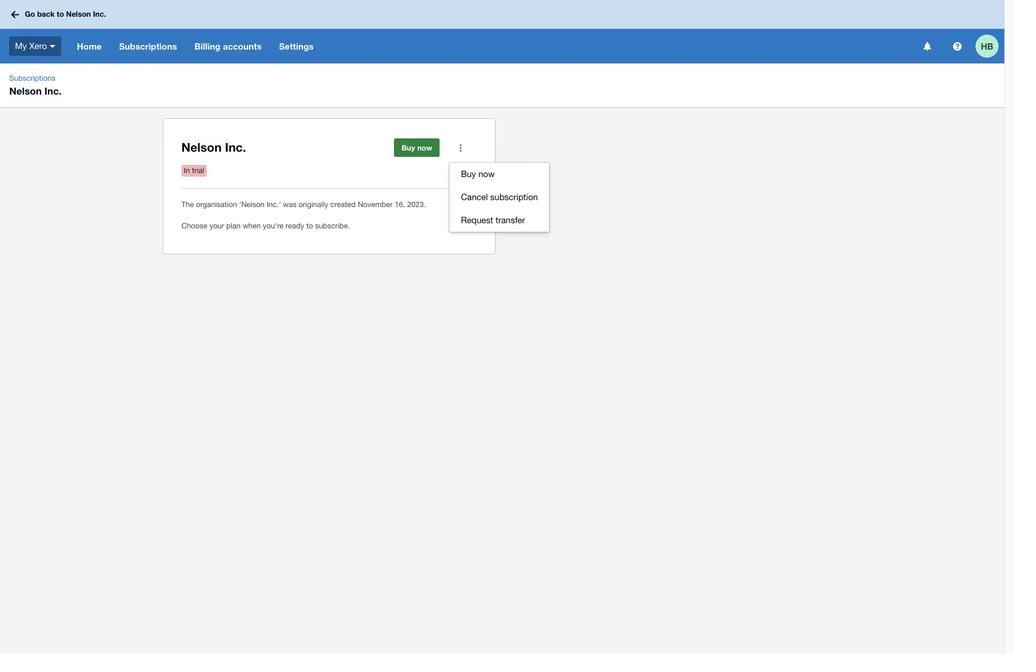 Task type: vqa. For each thing, say whether or not it's contained in the screenshot.
Last 'text box'
no



Task type: describe. For each thing, give the bounding box(es) containing it.
subscriptions for subscriptions
[[119, 41, 177, 51]]

1 horizontal spatial svg image
[[954, 42, 962, 51]]

0 vertical spatial now
[[418, 143, 433, 152]]

hb button
[[976, 29, 1005, 64]]

'nelson
[[239, 200, 265, 209]]

0 vertical spatial subscriptions link
[[111, 29, 186, 64]]

settings button
[[271, 29, 323, 64]]

svg image inside the my xero popup button
[[50, 45, 56, 48]]

subscribe.
[[315, 222, 350, 230]]

subscriptions for subscriptions nelson inc.
[[9, 74, 55, 83]]

banner containing hb
[[0, 0, 1005, 64]]

ready
[[286, 222, 305, 230]]

you're
[[263, 222, 284, 230]]

was
[[283, 200, 297, 209]]

16,
[[395, 200, 406, 209]]

cancel subscription button
[[450, 186, 550, 209]]

choose your plan when you're ready to subscribe.
[[182, 222, 350, 230]]

more row options image
[[449, 136, 473, 159]]

nelson inside banner
[[66, 9, 91, 19]]

choose
[[182, 222, 208, 230]]

buy for the buy now link to the left
[[402, 143, 415, 152]]

settings
[[279, 41, 314, 51]]

buy for the rightmost the buy now link
[[461, 169, 476, 179]]

your
[[210, 222, 224, 230]]

inc. inside the subscriptions nelson inc.
[[44, 85, 62, 97]]

0 horizontal spatial buy now link
[[394, 139, 440, 157]]

0 horizontal spatial subscriptions link
[[5, 73, 60, 84]]

0 horizontal spatial buy now
[[402, 143, 433, 152]]

1 horizontal spatial buy now
[[461, 169, 495, 179]]

the organisation 'nelson inc.' was originally created november 16, 2023 .
[[182, 200, 426, 209]]

go back to nelson inc.
[[25, 9, 106, 19]]

organisation
[[196, 200, 237, 209]]

2 vertical spatial inc.
[[225, 140, 246, 155]]

hb
[[982, 41, 994, 51]]

the
[[182, 200, 194, 209]]

1 horizontal spatial to
[[307, 222, 313, 230]]

nelson inc.
[[182, 140, 246, 155]]

subscriptions nelson inc.
[[9, 74, 62, 97]]

when
[[243, 222, 261, 230]]



Task type: locate. For each thing, give the bounding box(es) containing it.
1 horizontal spatial subscriptions link
[[111, 29, 186, 64]]

request
[[461, 215, 494, 225]]

to
[[57, 9, 64, 19], [307, 222, 313, 230]]

buy inside group
[[461, 169, 476, 179]]

my
[[15, 41, 27, 51]]

buy
[[402, 143, 415, 152], [461, 169, 476, 179]]

transfer
[[496, 215, 526, 225]]

svg image
[[11, 11, 19, 18], [924, 42, 932, 51]]

trial
[[192, 166, 204, 175]]

2023
[[408, 200, 424, 209]]

0 vertical spatial to
[[57, 9, 64, 19]]

home
[[77, 41, 102, 51]]

subscriptions inside the subscriptions nelson inc.
[[9, 74, 55, 83]]

1 horizontal spatial subscriptions
[[119, 41, 177, 51]]

created
[[331, 200, 356, 209]]

buy now link left more row options icon
[[394, 139, 440, 157]]

accounts
[[223, 41, 262, 51]]

xero
[[29, 41, 47, 51]]

0 vertical spatial subscriptions
[[119, 41, 177, 51]]

buy left more row options icon
[[402, 143, 415, 152]]

1 horizontal spatial buy now link
[[450, 163, 550, 186]]

now
[[418, 143, 433, 152], [479, 169, 495, 179]]

inc.'
[[267, 200, 281, 209]]

1 horizontal spatial buy
[[461, 169, 476, 179]]

2 horizontal spatial nelson
[[182, 140, 222, 155]]

1 horizontal spatial nelson
[[66, 9, 91, 19]]

cancel subscription
[[461, 192, 538, 202]]

0 vertical spatial buy
[[402, 143, 415, 152]]

0 horizontal spatial buy
[[402, 143, 415, 152]]

0 vertical spatial buy now link
[[394, 139, 440, 157]]

buy now left more row options icon
[[402, 143, 433, 152]]

svg image
[[954, 42, 962, 51], [50, 45, 56, 48]]

november
[[358, 200, 393, 209]]

billing
[[195, 41, 221, 51]]

0 horizontal spatial now
[[418, 143, 433, 152]]

buy now link
[[394, 139, 440, 157], [450, 163, 550, 186]]

0 horizontal spatial svg image
[[50, 45, 56, 48]]

0 horizontal spatial inc.
[[44, 85, 62, 97]]

subscriptions
[[119, 41, 177, 51], [9, 74, 55, 83]]

home link
[[68, 29, 111, 64]]

navigation containing home
[[68, 29, 916, 64]]

buy now up 'cancel'
[[461, 169, 495, 179]]

now left more row options icon
[[418, 143, 433, 152]]

.
[[424, 200, 426, 209]]

inc.
[[93, 9, 106, 19], [44, 85, 62, 97], [225, 140, 246, 155]]

originally
[[299, 200, 329, 209]]

0 horizontal spatial to
[[57, 9, 64, 19]]

1 vertical spatial buy
[[461, 169, 476, 179]]

2 vertical spatial nelson
[[182, 140, 222, 155]]

subscriptions link
[[111, 29, 186, 64], [5, 73, 60, 84]]

0 vertical spatial buy now
[[402, 143, 433, 152]]

svg image inside 'go back to nelson inc.' link
[[11, 11, 19, 18]]

1 horizontal spatial now
[[479, 169, 495, 179]]

nelson
[[66, 9, 91, 19], [9, 85, 42, 97], [182, 140, 222, 155]]

1 vertical spatial svg image
[[924, 42, 932, 51]]

billing accounts link
[[186, 29, 271, 64]]

1 vertical spatial to
[[307, 222, 313, 230]]

my xero button
[[0, 29, 68, 64]]

nelson inside the subscriptions nelson inc.
[[9, 85, 42, 97]]

billing accounts
[[195, 41, 262, 51]]

my xero
[[15, 41, 47, 51]]

2 horizontal spatial inc.
[[225, 140, 246, 155]]

1 vertical spatial inc.
[[44, 85, 62, 97]]

navigation
[[68, 29, 916, 64]]

nelson down my
[[9, 85, 42, 97]]

buy now
[[402, 143, 433, 152], [461, 169, 495, 179]]

0 vertical spatial nelson
[[66, 9, 91, 19]]

0 horizontal spatial nelson
[[9, 85, 42, 97]]

subscription
[[491, 192, 538, 202]]

0 horizontal spatial svg image
[[11, 11, 19, 18]]

to right back
[[57, 9, 64, 19]]

in trial
[[184, 166, 204, 175]]

go back to nelson inc. link
[[7, 4, 113, 25]]

back
[[37, 9, 55, 19]]

1 vertical spatial nelson
[[9, 85, 42, 97]]

banner
[[0, 0, 1005, 64]]

svg image right "xero"
[[50, 45, 56, 48]]

now up 'cancel'
[[479, 169, 495, 179]]

1 vertical spatial subscriptions
[[9, 74, 55, 83]]

0 vertical spatial svg image
[[11, 11, 19, 18]]

svg image left hb
[[954, 42, 962, 51]]

1 vertical spatial buy now
[[461, 169, 495, 179]]

to right ready
[[307, 222, 313, 230]]

go
[[25, 9, 35, 19]]

buy now link up cancel subscription
[[450, 163, 550, 186]]

0 horizontal spatial subscriptions
[[9, 74, 55, 83]]

buy up 'cancel'
[[461, 169, 476, 179]]

plan
[[227, 222, 241, 230]]

0 vertical spatial inc.
[[93, 9, 106, 19]]

1 horizontal spatial inc.
[[93, 9, 106, 19]]

in
[[184, 166, 190, 175]]

request transfer
[[461, 215, 526, 225]]

group
[[450, 163, 550, 232]]

1 vertical spatial subscriptions link
[[5, 73, 60, 84]]

subscriptions inside navigation
[[119, 41, 177, 51]]

nelson up trial
[[182, 140, 222, 155]]

request transfer link
[[450, 209, 550, 232]]

1 vertical spatial buy now link
[[450, 163, 550, 186]]

cancel
[[461, 192, 488, 202]]

group containing buy now
[[450, 163, 550, 232]]

nelson right back
[[66, 9, 91, 19]]

1 vertical spatial now
[[479, 169, 495, 179]]

1 horizontal spatial svg image
[[924, 42, 932, 51]]



